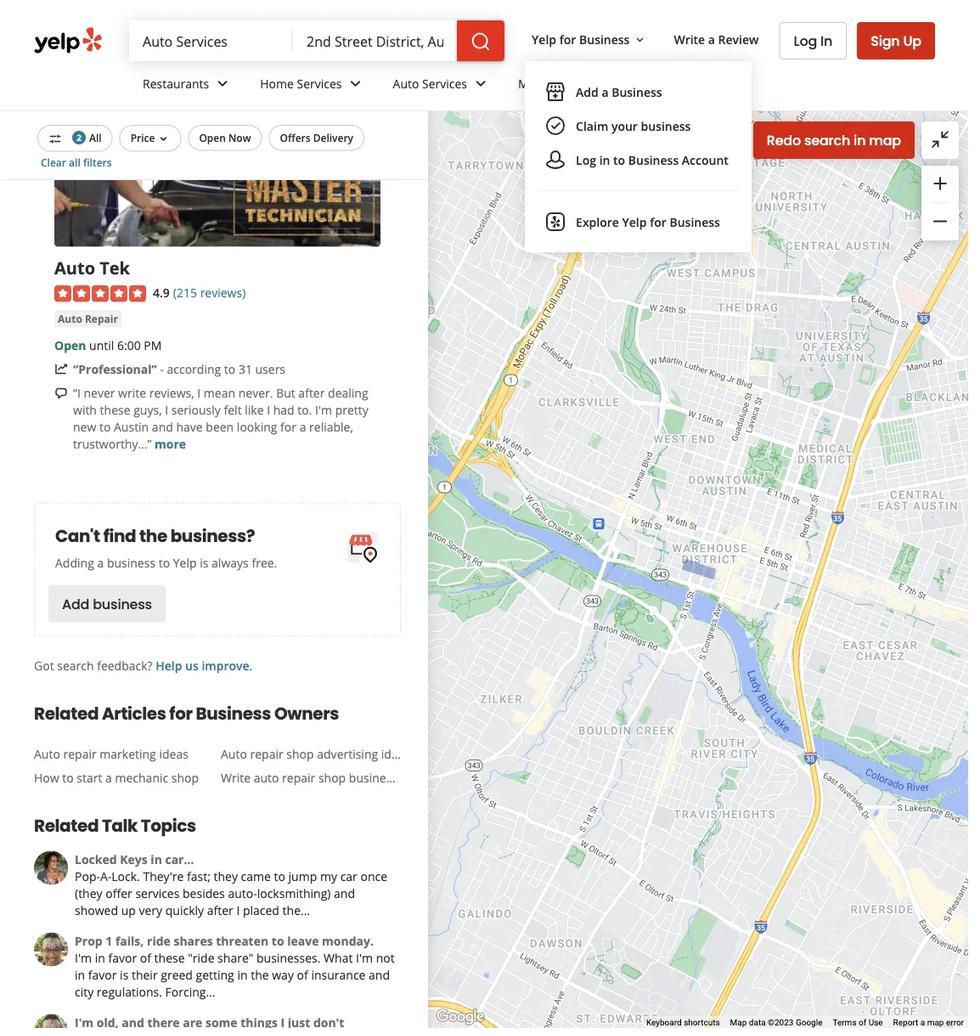 Task type: describe. For each thing, give the bounding box(es) containing it.
and inside locked keys in car... pop-a-lock.  they're fast; they came to jump my car once (they offer services besides auto-locksmithing) and showed up very quickly after i placed the…
[[334, 885, 355, 901]]

write a review
[[674, 31, 759, 47]]

a inside "i never write reviews, i mean never. but after dealing with these guys, i seriously felt like i had to. i'm pretty new to austin and have been looking for a reliable, trustworthy…"
[[300, 419, 306, 435]]

new
[[73, 419, 96, 435]]

16 speech v2 image
[[54, 387, 68, 400]]

to.
[[298, 402, 312, 418]]

got search feedback? help us improve.
[[34, 658, 253, 674]]

filters
[[83, 155, 112, 169]]

greed
[[161, 967, 193, 983]]

24 chevron down v2 image for auto services
[[471, 73, 491, 94]]

repair
[[85, 312, 118, 326]]

after inside locked keys in car... pop-a-lock.  they're fast; they came to jump my car once (they offer services besides auto-locksmithing) and showed up very quickly after i placed the…
[[207, 902, 233, 918]]

explore yelp for business
[[576, 214, 720, 230]]

auto for auto repair marketing ideas
[[34, 746, 60, 762]]

business?
[[170, 524, 255, 547]]

price
[[131, 131, 155, 145]]

redo search in map button
[[753, 122, 915, 159]]

to left 31
[[224, 361, 236, 377]]

6:00
[[117, 337, 141, 353]]

regulations.
[[97, 984, 162, 1000]]

fast;
[[187, 868, 211, 884]]

-
[[160, 361, 164, 377]]

business for related articles for business owners
[[196, 701, 271, 725]]

home services link
[[247, 61, 379, 110]]

i right 'like'
[[267, 402, 270, 418]]

looking
[[237, 419, 277, 435]]

sign
[[871, 31, 900, 50]]

up
[[121, 902, 136, 918]]

with
[[73, 402, 97, 418]]

open for open now
[[199, 131, 226, 145]]

talk
[[102, 813, 138, 837]]

articles
[[102, 701, 166, 725]]

for right articles
[[169, 701, 193, 725]]

and inside "i never write reviews, i mean never. but after dealing with these guys, i seriously felt like i had to. i'm pretty new to austin and have been looking for a reliable, trustworthy…"
[[152, 419, 173, 435]]

like
[[245, 402, 264, 418]]

shares
[[174, 933, 213, 949]]

prop
[[75, 933, 103, 949]]

offers delivery
[[280, 131, 353, 145]]

locked keys in car... pop-a-lock.  they're fast; they came to jump my car once (they offer services besides auto-locksmithing) and showed up very quickly after i placed the…
[[75, 851, 387, 918]]

up
[[904, 31, 922, 50]]

now
[[229, 131, 251, 145]]

forcing…
[[165, 984, 215, 1000]]

keyboard shortcuts
[[646, 1018, 720, 1028]]

google image
[[432, 1006, 489, 1028]]

explore yelp for business button
[[539, 205, 738, 239]]

map data ©2023 google
[[730, 1018, 823, 1028]]

prop 1 fails, ride shares threaten to leave monday. link
[[75, 933, 374, 949]]

locksmithing)
[[257, 885, 331, 901]]

explore
[[576, 214, 619, 230]]

report
[[894, 1018, 919, 1028]]

pop-
[[75, 868, 100, 884]]

add for add a business
[[576, 84, 599, 100]]

auto for auto repair
[[58, 312, 82, 326]]

price button
[[119, 125, 181, 152]]

log in to business account
[[576, 152, 729, 168]]

more link
[[155, 436, 186, 452]]

adding
[[55, 555, 94, 571]]

add business
[[62, 594, 152, 613]]

16 chevron down v2 image
[[633, 33, 647, 47]]

related for related talk topics
[[34, 813, 99, 837]]

0 vertical spatial favor
[[108, 950, 137, 966]]

can't find the business? adding a business to yelp is always free.
[[55, 524, 277, 571]]

a right report
[[921, 1018, 925, 1028]]

write auto repair shop business plan
[[221, 770, 425, 786]]

until
[[89, 337, 114, 353]]

for up more link
[[560, 31, 576, 47]]

Find text field
[[143, 31, 280, 50]]

they
[[214, 868, 238, 884]]

in down share"
[[237, 967, 248, 983]]

business inside button
[[641, 118, 691, 134]]

prop 1 fails, ride shares threaten to leave monday. i'm in favor of these "ride share" businesses.  what i'm not in favor is their greed getting in the way of insurance and city regulations. forcing…
[[75, 933, 395, 1000]]

yelp for business
[[532, 31, 630, 47]]

your
[[612, 118, 638, 134]]

view website
[[173, 41, 262, 60]]

add for add business
[[62, 594, 89, 613]]

auto tek link
[[54, 256, 130, 280]]

what
[[324, 950, 353, 966]]

1 horizontal spatial shop
[[287, 746, 314, 762]]

find
[[103, 524, 136, 547]]

but
[[276, 385, 295, 401]]

map inside button
[[869, 131, 901, 150]]

mechanic
[[115, 770, 168, 786]]

in inside log in to business account button
[[600, 152, 610, 168]]

all
[[69, 155, 81, 169]]

in inside locked keys in car... pop-a-lock.  they're fast; they came to jump my car once (they offer services besides auto-locksmithing) and showed up very quickly after i placed the…
[[151, 851, 162, 867]]

1
[[106, 933, 112, 949]]

a-
[[100, 868, 112, 884]]

i down reviews,
[[165, 402, 168, 418]]

to inside can't find the business? adding a business to yelp is always free.
[[159, 555, 170, 571]]

in inside redo search in map button
[[854, 131, 866, 150]]

0 horizontal spatial i'm
[[75, 950, 92, 966]]

(they
[[75, 885, 102, 901]]

auto for auto tek
[[54, 256, 95, 280]]

owners
[[274, 701, 339, 725]]

1 horizontal spatial of
[[297, 967, 308, 983]]

is inside can't find the business? adding a business to yelp is always free.
[[200, 555, 209, 571]]

2
[[77, 132, 81, 143]]

felt
[[224, 402, 242, 418]]

map region
[[389, 0, 969, 1028]]

us
[[185, 658, 199, 674]]

write a review link
[[667, 24, 766, 54]]

repair for marketing
[[63, 746, 97, 762]]

website
[[208, 41, 262, 60]]

keyboard shortcuts button
[[646, 1017, 720, 1028]]

free.
[[252, 555, 277, 571]]

keyboard
[[646, 1018, 682, 1028]]

0 horizontal spatial of
[[140, 950, 151, 966]]

none field "find"
[[143, 31, 280, 50]]

"i never write reviews, i mean never. but after dealing with these guys, i seriously felt like i had to. i'm pretty new to austin and have been looking for a reliable, trustworthy…"
[[73, 385, 369, 452]]

these inside prop 1 fails, ride shares threaten to leave monday. i'm in favor of these "ride share" businesses.  what i'm not in favor is their greed getting in the way of insurance and city regulations. forcing…
[[154, 950, 185, 966]]

log in link
[[780, 22, 847, 59]]

1 vertical spatial favor
[[88, 967, 117, 983]]

got
[[34, 658, 54, 674]]

add a business
[[576, 84, 662, 100]]

business categories element
[[129, 61, 935, 110]]

can't
[[55, 524, 100, 547]]

0 horizontal spatial shop
[[171, 770, 199, 786]]

my
[[320, 868, 337, 884]]

auto inside the auto repair shop advertising ideas how to start a mechanic shop
[[221, 746, 247, 762]]

zoom in image
[[930, 173, 951, 194]]

offer
[[106, 885, 132, 901]]

related articles for business owners
[[34, 701, 339, 725]]

write for write a review
[[674, 31, 705, 47]]

repair for shop
[[250, 746, 284, 762]]

for inside "i never write reviews, i mean never. but after dealing with these guys, i seriously felt like i had to. i'm pretty new to austin and have been looking for a reliable, trustworthy…"
[[280, 419, 297, 435]]

a inside 'link'
[[708, 31, 715, 47]]

collapse map image
[[930, 129, 951, 149]]

lock.
[[112, 868, 140, 884]]

business for log in to business account
[[629, 152, 679, 168]]

services for auto services
[[422, 75, 467, 91]]

marketing
[[100, 746, 156, 762]]

more
[[518, 75, 548, 91]]

quickly
[[165, 902, 204, 918]]

terms of use
[[833, 1018, 883, 1028]]

reviews,
[[149, 385, 194, 401]]

always
[[212, 555, 249, 571]]

redo search in map
[[767, 131, 901, 150]]

for right explore
[[650, 214, 667, 230]]

business for explore yelp for business
[[670, 214, 720, 230]]



Task type: vqa. For each thing, say whether or not it's contained in the screenshot.
the 24 yelp for biz v2 image
yes



Task type: locate. For each thing, give the bounding box(es) containing it.
showed
[[75, 902, 118, 918]]

more link
[[505, 61, 585, 110]]

1 horizontal spatial open
[[199, 131, 226, 145]]

1 horizontal spatial write
[[674, 31, 705, 47]]

0 horizontal spatial 24 chevron down v2 image
[[213, 73, 233, 94]]

a left review
[[708, 31, 715, 47]]

0 vertical spatial after
[[299, 385, 325, 401]]

of up the their
[[140, 950, 151, 966]]

None field
[[143, 31, 280, 50], [307, 31, 444, 50]]

locked keys in car... link
[[75, 851, 194, 867]]

austin
[[114, 419, 149, 435]]

business left 16 chevron down v2 image
[[579, 31, 630, 47]]

monday.
[[322, 933, 374, 949]]

favor up "city"
[[88, 967, 117, 983]]

business down improve.
[[196, 701, 271, 725]]

auto inside auto repair marketing ideas link
[[34, 746, 60, 762]]

2 services from the left
[[422, 75, 467, 91]]

write for write auto repair shop business plan
[[221, 770, 251, 786]]

locked
[[75, 851, 117, 867]]

2 horizontal spatial i'm
[[356, 950, 373, 966]]

in down claim
[[600, 152, 610, 168]]

1 vertical spatial is
[[120, 967, 129, 983]]

terms
[[833, 1018, 857, 1028]]

log for log in to business account
[[576, 152, 596, 168]]

the right find
[[139, 524, 167, 547]]

in up they're
[[151, 851, 162, 867]]

yelp
[[532, 31, 557, 47], [622, 214, 647, 230], [173, 555, 197, 571]]

not
[[376, 950, 395, 966]]

"i
[[73, 385, 81, 401]]

and
[[152, 419, 173, 435], [334, 885, 355, 901], [369, 967, 390, 983]]

related up locked
[[34, 813, 99, 837]]

2 vertical spatial yelp
[[173, 555, 197, 571]]

map left collapse map icon on the top of the page
[[869, 131, 901, 150]]

a
[[708, 31, 715, 47], [602, 84, 609, 100], [300, 419, 306, 435], [97, 555, 104, 571], [105, 770, 112, 786], [921, 1018, 925, 1028]]

1 24 chevron down v2 image from the left
[[345, 73, 366, 94]]

0 horizontal spatial the
[[139, 524, 167, 547]]

16 trending v2 image
[[54, 363, 68, 376]]

add inside button
[[576, 84, 599, 100]]

0 vertical spatial search
[[805, 131, 851, 150]]

add business link
[[48, 585, 166, 622]]

1 vertical spatial write
[[221, 770, 251, 786]]

24 chevron down v2 image for home services
[[345, 73, 366, 94]]

pretty
[[335, 402, 369, 418]]

repair inside the auto repair shop advertising ideas how to start a mechanic shop
[[250, 746, 284, 762]]

business down account
[[670, 214, 720, 230]]

open inside button
[[199, 131, 226, 145]]

24 yelp for biz v2 image
[[546, 212, 566, 232]]

in down prop
[[95, 950, 105, 966]]

yelp up more
[[532, 31, 557, 47]]

to left always
[[159, 555, 170, 571]]

0 vertical spatial these
[[100, 402, 130, 418]]

map left error
[[928, 1018, 944, 1028]]

1 horizontal spatial i'm
[[315, 402, 332, 418]]

0 vertical spatial is
[[200, 555, 209, 571]]

to inside locked keys in car... pop-a-lock.  they're fast; they came to jump my car once (they offer services besides auto-locksmithing) and showed up very quickly after i placed the…
[[274, 868, 285, 884]]

0 vertical spatial of
[[140, 950, 151, 966]]

24 chevron down v2 image inside restaurants link
[[213, 73, 233, 94]]

write inside 'link'
[[674, 31, 705, 47]]

to
[[614, 152, 625, 168], [224, 361, 236, 377], [99, 419, 111, 435], [159, 555, 170, 571], [62, 770, 74, 786], [274, 868, 285, 884], [272, 933, 284, 949]]

very
[[139, 902, 162, 918]]

way
[[272, 967, 294, 983]]

1 horizontal spatial yelp
[[532, 31, 557, 47]]

after up to.
[[299, 385, 325, 401]]

map
[[869, 131, 901, 150], [928, 1018, 944, 1028]]

jump
[[289, 868, 317, 884]]

repair up start
[[63, 746, 97, 762]]

1 vertical spatial these
[[154, 950, 185, 966]]

2 horizontal spatial of
[[859, 1018, 867, 1028]]

log right 24 friends v2 'icon'
[[576, 152, 596, 168]]

0 horizontal spatial search
[[57, 658, 94, 674]]

write left auto
[[221, 770, 251, 786]]

0 horizontal spatial these
[[100, 402, 130, 418]]

write
[[118, 385, 146, 401]]

0 horizontal spatial write
[[221, 770, 251, 786]]

yelp right explore
[[622, 214, 647, 230]]

after down besides
[[207, 902, 233, 918]]

0 horizontal spatial open
[[54, 337, 86, 353]]

yelp down "business?"
[[173, 555, 197, 571]]

4.9
[[153, 284, 170, 301]]

restaurants link
[[129, 61, 247, 110]]

1 horizontal spatial ideas
[[381, 746, 411, 762]]

search for got
[[57, 658, 94, 674]]

yelp inside can't find the business? adding a business to yelp is always free.
[[173, 555, 197, 571]]

is up regulations.
[[120, 967, 129, 983]]

0 vertical spatial and
[[152, 419, 173, 435]]

auto inside auto services link
[[393, 75, 419, 91]]

Near text field
[[307, 31, 444, 50]]

search right got
[[57, 658, 94, 674]]

help us improve. button
[[156, 658, 253, 674]]

0 vertical spatial write
[[674, 31, 705, 47]]

of left use
[[859, 1018, 867, 1028]]

1 ideas from the left
[[159, 746, 189, 762]]

1 vertical spatial of
[[297, 967, 308, 983]]

0 horizontal spatial add
[[62, 594, 89, 613]]

these inside "i never write reviews, i mean never. but after dealing with these guys, i seriously felt like i had to. i'm pretty new to austin and have been looking for a reliable, trustworthy…"
[[100, 402, 130, 418]]

auto up 4.9 star rating image
[[54, 256, 95, 280]]

auto up how in the bottom of the page
[[34, 746, 60, 762]]

search right redo
[[805, 131, 851, 150]]

never
[[84, 385, 115, 401]]

of right way
[[297, 967, 308, 983]]

to down your
[[614, 152, 625, 168]]

1 related from the top
[[34, 701, 99, 725]]

and up more
[[152, 419, 173, 435]]

the inside prop 1 fails, ride shares threaten to leave monday. i'm in favor of these "ride share" businesses.  what i'm not in favor is their greed getting in the way of insurance and city regulations. forcing…
[[251, 967, 269, 983]]

1 horizontal spatial is
[[200, 555, 209, 571]]

none field "near"
[[307, 31, 444, 50]]

is left always
[[200, 555, 209, 571]]

group
[[922, 166, 959, 240]]

open left now
[[199, 131, 226, 145]]

0 vertical spatial map
[[869, 131, 901, 150]]

a down to.
[[300, 419, 306, 435]]

"professional"
[[73, 361, 157, 377]]

related for related articles for business owners
[[34, 701, 99, 725]]

1 horizontal spatial services
[[422, 75, 467, 91]]

to inside prop 1 fails, ride shares threaten to leave monday. i'm in favor of these "ride share" businesses.  what i'm not in favor is their greed getting in the way of insurance and city regulations. forcing…
[[272, 933, 284, 949]]

home services
[[260, 75, 342, 91]]

1 horizontal spatial and
[[334, 885, 355, 901]]

services
[[135, 885, 180, 901]]

i down auto-
[[237, 902, 240, 918]]

2 24 chevron down v2 image from the left
[[551, 73, 572, 94]]

report a map error
[[894, 1018, 964, 1028]]

1 vertical spatial add
[[62, 594, 89, 613]]

shop down advertising
[[319, 770, 346, 786]]

services right the home
[[297, 75, 342, 91]]

24 friends v2 image
[[546, 150, 566, 170]]

and inside prop 1 fails, ride shares threaten to leave monday. i'm in favor of these "ride share" businesses.  what i'm not in favor is their greed getting in the way of insurance and city regulations. forcing…
[[369, 967, 390, 983]]

1 vertical spatial map
[[928, 1018, 944, 1028]]

1 vertical spatial search
[[57, 658, 94, 674]]

1 horizontal spatial log
[[794, 31, 817, 51]]

i'm
[[315, 402, 332, 418], [75, 950, 92, 966], [356, 950, 373, 966]]

car
[[340, 868, 358, 884]]

error
[[946, 1018, 964, 1028]]

a inside can't find the business? adding a business to yelp is always free.
[[97, 555, 104, 571]]

add down "adding"
[[62, 594, 89, 613]]

to inside the auto repair shop advertising ideas how to start a mechanic shop
[[62, 770, 74, 786]]

auto for auto services
[[393, 75, 419, 91]]

1 horizontal spatial search
[[805, 131, 851, 150]]

business inside can't find the business? adding a business to yelp is always free.
[[107, 555, 156, 571]]

a inside the auto repair shop advertising ideas how to start a mechanic shop
[[105, 770, 112, 786]]

i inside locked keys in car... pop-a-lock.  they're fast; they came to jump my car once (they offer services besides auto-locksmithing) and showed up very quickly after i placed the…
[[237, 902, 240, 918]]

4.9 star rating image
[[54, 285, 146, 302]]

claim
[[576, 118, 609, 134]]

help
[[156, 658, 182, 674]]

tek
[[100, 256, 130, 280]]

business down advertising
[[349, 770, 398, 786]]

services down "near" text field
[[422, 75, 467, 91]]

to inside "i never write reviews, i mean never. but after dealing with these guys, i seriously felt like i had to. i'm pretty new to austin and have been looking for a reliable, trustworthy…"
[[99, 419, 111, 435]]

1 none field from the left
[[143, 31, 280, 50]]

1 vertical spatial after
[[207, 902, 233, 918]]

0 vertical spatial yelp
[[532, 31, 557, 47]]

never.
[[239, 385, 273, 401]]

shop
[[287, 746, 314, 762], [171, 770, 199, 786], [319, 770, 346, 786]]

0 vertical spatial the
[[139, 524, 167, 547]]

24 chevron down v2 image
[[345, 73, 366, 94], [551, 73, 572, 94]]

business up claim your business button
[[612, 84, 662, 100]]

search image
[[471, 32, 491, 52]]

0 horizontal spatial map
[[869, 131, 901, 150]]

1 horizontal spatial 24 chevron down v2 image
[[471, 73, 491, 94]]

for down had at the top left of the page
[[280, 419, 297, 435]]

i
[[197, 385, 201, 401], [165, 402, 168, 418], [267, 402, 270, 418], [237, 902, 240, 918]]

0 vertical spatial related
[[34, 701, 99, 725]]

came
[[241, 868, 271, 884]]

24 add biz v2 image
[[546, 82, 566, 102]]

1 horizontal spatial map
[[928, 1018, 944, 1028]]

0 horizontal spatial yelp
[[173, 555, 197, 571]]

1 horizontal spatial 24 chevron down v2 image
[[551, 73, 572, 94]]

shop up write auto repair shop business plan link
[[287, 746, 314, 762]]

0 horizontal spatial none field
[[143, 31, 280, 50]]

a up claim
[[602, 84, 609, 100]]

16 filter v2 image
[[48, 132, 62, 146]]

24 chevron down v2 image
[[213, 73, 233, 94], [471, 73, 491, 94]]

these down never
[[100, 402, 130, 418]]

claim your business
[[576, 118, 691, 134]]

have
[[176, 419, 203, 435]]

review
[[718, 31, 759, 47]]

to inside button
[[614, 152, 625, 168]]

to up locksmithing) on the bottom left
[[274, 868, 285, 884]]

after
[[299, 385, 325, 401], [207, 902, 233, 918]]

search for redo
[[805, 131, 851, 150]]

yelp for business button
[[525, 24, 654, 54]]

24 chevron down v2 image for restaurants
[[213, 73, 233, 94]]

i'm up reliable,
[[315, 402, 332, 418]]

24 chevron down v2 image inside more link
[[551, 73, 572, 94]]

1 vertical spatial the
[[251, 967, 269, 983]]

1 horizontal spatial none field
[[307, 31, 444, 50]]

they're
[[143, 868, 184, 884]]

use
[[869, 1018, 883, 1028]]

1 vertical spatial yelp
[[622, 214, 647, 230]]

a right start
[[105, 770, 112, 786]]

open
[[199, 131, 226, 145], [54, 337, 86, 353]]

clear all filters
[[41, 155, 112, 169]]

0 horizontal spatial log
[[576, 152, 596, 168]]

1 24 chevron down v2 image from the left
[[213, 73, 233, 94]]

these up greed
[[154, 950, 185, 966]]

the left way
[[251, 967, 269, 983]]

offers
[[280, 131, 311, 145]]

2 related from the top
[[34, 813, 99, 837]]

related talk topics
[[34, 813, 196, 837]]

0 horizontal spatial 24 chevron down v2 image
[[345, 73, 366, 94]]

business down claim your business button
[[629, 152, 679, 168]]

auto inside button
[[58, 312, 82, 326]]

24 chevron down v2 image for more
[[551, 73, 572, 94]]

1 horizontal spatial after
[[299, 385, 325, 401]]

0 horizontal spatial is
[[120, 967, 129, 983]]

0 horizontal spatial services
[[297, 75, 342, 91]]

the inside can't find the business? adding a business to yelp is always free.
[[139, 524, 167, 547]]

0 horizontal spatial after
[[207, 902, 233, 918]]

ideas up plan
[[381, 746, 411, 762]]

is inside prop 1 fails, ride shares threaten to leave monday. i'm in favor of these "ride share" businesses.  what i'm not in favor is their greed getting in the way of insurance and city regulations. forcing…
[[120, 967, 129, 983]]

log for log in
[[794, 31, 817, 51]]

favor down fails,
[[108, 950, 137, 966]]

repair down auto repair shop advertising ideas link
[[282, 770, 315, 786]]

to up trustworthy…"
[[99, 419, 111, 435]]

besides
[[183, 885, 225, 901]]

to up businesses.
[[272, 933, 284, 949]]

1 horizontal spatial the
[[251, 967, 269, 983]]

plan
[[401, 770, 425, 786]]

delivery
[[313, 131, 353, 145]]

2 horizontal spatial and
[[369, 967, 390, 983]]

fails,
[[116, 933, 144, 949]]

open now
[[199, 131, 251, 145]]

filters group
[[34, 125, 368, 169]]

view
[[173, 41, 205, 60]]

of
[[140, 950, 151, 966], [297, 967, 308, 983], [859, 1018, 867, 1028]]

log left in
[[794, 31, 817, 51]]

"ride
[[188, 950, 215, 966]]

1 vertical spatial related
[[34, 813, 99, 837]]

zoom out image
[[930, 211, 951, 231]]

ideas inside the auto repair shop advertising ideas how to start a mechanic shop
[[381, 746, 411, 762]]

24 chevron down v2 image down "near" field
[[345, 73, 366, 94]]

clear all filters link
[[41, 155, 112, 169]]

0 horizontal spatial ideas
[[159, 746, 189, 762]]

2 vertical spatial and
[[369, 967, 390, 983]]

24 chevron down v2 image down view website
[[213, 73, 233, 94]]

business down find
[[107, 555, 156, 571]]

business up the log in to business account
[[641, 118, 691, 134]]

and down car
[[334, 885, 355, 901]]

shop inside write auto repair shop business plan link
[[319, 770, 346, 786]]

auto down "near" text field
[[393, 75, 419, 91]]

feedback?
[[97, 658, 153, 674]]

2 horizontal spatial shop
[[319, 770, 346, 786]]

car...
[[165, 851, 194, 867]]

auto left repair
[[58, 312, 82, 326]]

16 chevron down v2 image
[[157, 132, 170, 146]]

2 none field from the left
[[307, 31, 444, 50]]

a right "adding"
[[97, 555, 104, 571]]

open up 16 trending v2 icon at the left
[[54, 337, 86, 353]]

i'm down prop
[[75, 950, 92, 966]]

2 vertical spatial of
[[859, 1018, 867, 1028]]

1 vertical spatial open
[[54, 337, 86, 353]]

2 all
[[77, 131, 102, 145]]

24 chevron down v2 image inside auto services link
[[471, 73, 491, 94]]

i up seriously
[[197, 385, 201, 401]]

0 vertical spatial open
[[199, 131, 226, 145]]

ideas up mechanic
[[159, 746, 189, 762]]

business
[[641, 118, 691, 134], [107, 555, 156, 571], [93, 594, 152, 613], [349, 770, 398, 786]]

auto down "related articles for business owners"
[[221, 746, 247, 762]]

open for open until 6:00 pm
[[54, 337, 86, 353]]

ride
[[147, 933, 171, 949]]

1 vertical spatial and
[[334, 885, 355, 901]]

24 claim v2 image
[[546, 116, 566, 136]]

1 horizontal spatial these
[[154, 950, 185, 966]]

in up "city"
[[75, 967, 85, 983]]

None search field
[[129, 20, 508, 61]]

24 chevron down v2 image inside home services link
[[345, 73, 366, 94]]

log inside button
[[576, 152, 596, 168]]

a inside button
[[602, 84, 609, 100]]

business
[[579, 31, 630, 47], [612, 84, 662, 100], [629, 152, 679, 168], [670, 214, 720, 230], [196, 701, 271, 725]]

1 services from the left
[[297, 75, 342, 91]]

home
[[260, 75, 294, 91]]

i'm inside "i never write reviews, i mean never. but after dealing with these guys, i seriously felt like i had to. i'm pretty new to austin and have been looking for a reliable, trustworthy…"
[[315, 402, 332, 418]]

related down got
[[34, 701, 99, 725]]

search inside redo search in map button
[[805, 131, 851, 150]]

once
[[361, 868, 387, 884]]

2 horizontal spatial yelp
[[622, 214, 647, 230]]

0 vertical spatial add
[[576, 84, 599, 100]]

business up feedback?
[[93, 594, 152, 613]]

account
[[682, 152, 729, 168]]

after inside "i never write reviews, i mean never. but after dealing with these guys, i seriously felt like i had to. i'm pretty new to austin and have been looking for a reliable, trustworthy…"
[[299, 385, 325, 401]]

1 vertical spatial log
[[576, 152, 596, 168]]

share"
[[218, 950, 254, 966]]

31
[[239, 361, 252, 377]]

according
[[167, 361, 221, 377]]

i'm left the not
[[356, 950, 373, 966]]

24 chevron down v2 image right more
[[551, 73, 572, 94]]

services for home services
[[297, 75, 342, 91]]

been
[[206, 419, 234, 435]]

redo
[[767, 131, 801, 150]]

2 ideas from the left
[[381, 746, 411, 762]]

24 chevron down v2 image down search image
[[471, 73, 491, 94]]

add right 24 add biz v2 image
[[576, 84, 599, 100]]

0 horizontal spatial and
[[152, 419, 173, 435]]

write
[[674, 31, 705, 47], [221, 770, 251, 786]]

and down the not
[[369, 967, 390, 983]]

to right how in the bottom of the page
[[62, 770, 74, 786]]

services
[[297, 75, 342, 91], [422, 75, 467, 91]]

auto services
[[393, 75, 467, 91]]

0 vertical spatial log
[[794, 31, 817, 51]]

in
[[821, 31, 833, 51]]

shop right mechanic
[[171, 770, 199, 786]]

in right redo
[[854, 131, 866, 150]]

2 24 chevron down v2 image from the left
[[471, 73, 491, 94]]

leave
[[287, 933, 319, 949]]

write left review
[[674, 31, 705, 47]]

repair up auto
[[250, 746, 284, 762]]

1 horizontal spatial add
[[576, 84, 599, 100]]

terms of use link
[[833, 1018, 883, 1028]]

insurance
[[311, 967, 366, 983]]



